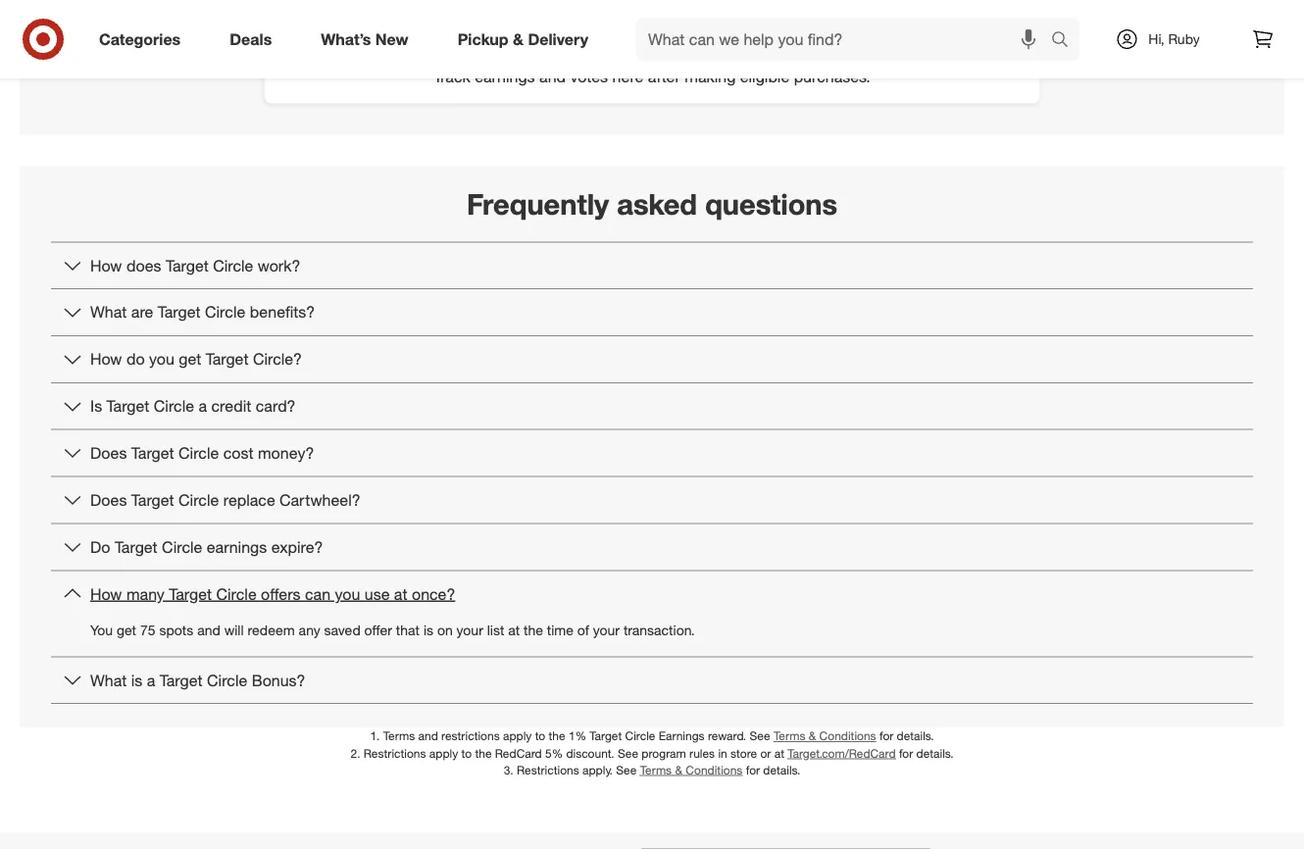 Task type: vqa. For each thing, say whether or not it's contained in the screenshot.


Task type: locate. For each thing, give the bounding box(es) containing it.
1 vertical spatial you
[[335, 584, 360, 604]]

use
[[365, 584, 390, 604]]

1 horizontal spatial terms & conditions link
[[774, 729, 877, 744]]

of
[[578, 622, 589, 639]]

list
[[487, 622, 504, 639]]

what left are
[[90, 303, 127, 322]]

at inside the 1. terms and restrictions apply to the 1% target circle earnings reward. see terms & conditions for details. 2. restrictions apply to the redcard 5% discount. see program rules in store or at target.com/redcard for details. 3. restrictions apply. see terms & conditions for details.
[[775, 746, 785, 761]]

and inside the 1. terms and restrictions apply to the 1% target circle earnings reward. see terms & conditions for details. 2. restrictions apply to the redcard 5% discount. see program rules in store or at target.com/redcard for details. 3. restrictions apply. see terms & conditions for details.
[[418, 729, 438, 744]]

cost
[[223, 444, 254, 463]]

purchases.
[[794, 67, 871, 86]]

what down you
[[90, 671, 127, 690]]

2 how from the top
[[90, 350, 122, 369]]

the up 5%
[[549, 729, 566, 744]]

& right pickup
[[513, 29, 524, 49]]

0 vertical spatial what
[[90, 303, 127, 322]]

target down "is target circle a credit card?"
[[131, 444, 174, 463]]

1 how from the top
[[90, 256, 122, 275]]

0 horizontal spatial the
[[475, 746, 492, 761]]

0 vertical spatial earnings
[[475, 67, 535, 86]]

see right apply.
[[616, 763, 637, 777]]

1 horizontal spatial restrictions
[[517, 763, 579, 777]]

cartwheel?
[[280, 491, 361, 510]]

1 horizontal spatial apply
[[503, 729, 532, 744]]

0 vertical spatial get
[[179, 350, 201, 369]]

2 vertical spatial at
[[775, 746, 785, 761]]

1. terms and restrictions apply to the 1% target circle earnings reward. see terms & conditions for details. 2. restrictions apply to the redcard 5% discount. see program rules in store or at target.com/redcard for details. 3. restrictions apply. see terms & conditions for details.
[[351, 729, 954, 777]]

0 horizontal spatial is
[[131, 671, 143, 690]]

2 horizontal spatial the
[[549, 729, 566, 744]]

1 vertical spatial a
[[147, 671, 155, 690]]

the left time
[[524, 622, 543, 639]]

1 vertical spatial &
[[809, 729, 816, 744]]

get
[[179, 350, 201, 369], [117, 622, 136, 639]]

1 vertical spatial to
[[462, 746, 472, 761]]

new
[[376, 29, 409, 49]]

money?
[[258, 444, 314, 463]]

terms up target.com/redcard at the bottom
[[774, 729, 806, 744]]

offers
[[261, 584, 301, 604]]

earnings
[[475, 67, 535, 86], [207, 537, 267, 557]]

at right use
[[394, 584, 408, 604]]

1 vertical spatial does
[[90, 491, 127, 510]]

target down spots
[[160, 671, 203, 690]]

your
[[457, 622, 483, 639], [593, 622, 620, 639]]

is
[[424, 622, 434, 639], [131, 671, 143, 690]]

1 does from the top
[[90, 444, 127, 463]]

0 horizontal spatial your
[[457, 622, 483, 639]]

1 vertical spatial see
[[618, 746, 639, 761]]

how for how do you get target circle?
[[90, 350, 122, 369]]

1 horizontal spatial get
[[179, 350, 201, 369]]

how for how does target circle work?
[[90, 256, 122, 275]]

restrictions
[[364, 746, 426, 761], [517, 763, 579, 777]]

redcard
[[495, 746, 542, 761]]

0 vertical spatial is
[[424, 622, 434, 639]]

1 vertical spatial conditions
[[686, 763, 743, 777]]

how many target circle offers can you use at once? button
[[51, 571, 1254, 617]]

0 horizontal spatial a
[[147, 671, 155, 690]]

0 vertical spatial details.
[[897, 729, 934, 744]]

making
[[685, 67, 736, 86]]

how up you
[[90, 584, 122, 604]]

2 vertical spatial and
[[418, 729, 438, 744]]

how does target circle work? button
[[51, 243, 1254, 289]]

1 what from the top
[[90, 303, 127, 322]]

for up target.com/redcard 'link'
[[880, 729, 894, 744]]

does down is
[[90, 444, 127, 463]]

1 vertical spatial get
[[117, 622, 136, 639]]

1 vertical spatial for
[[899, 746, 913, 761]]

conditions down in
[[686, 763, 743, 777]]

see left program
[[618, 746, 639, 761]]

circle left cost
[[179, 444, 219, 463]]

2 vertical spatial for
[[746, 763, 760, 777]]

what's new link
[[304, 18, 433, 61]]

0 vertical spatial the
[[524, 622, 543, 639]]

track earnings and votes here after making eligible purchases.
[[434, 67, 871, 86]]

terms & conditions link for 3. restrictions apply. see
[[640, 763, 743, 777]]

get up "is target circle a credit card?"
[[179, 350, 201, 369]]

what inside 'dropdown button'
[[90, 671, 127, 690]]

circle down how do you get target circle?
[[154, 397, 194, 416]]

1 vertical spatial restrictions
[[517, 763, 579, 777]]

the down restrictions
[[475, 746, 492, 761]]

0 vertical spatial apply
[[503, 729, 532, 744]]

you left use
[[335, 584, 360, 604]]

at right "or"
[[775, 746, 785, 761]]

0 vertical spatial see
[[750, 729, 771, 744]]

1 horizontal spatial your
[[593, 622, 620, 639]]

what
[[90, 303, 127, 322], [90, 671, 127, 690]]

2.
[[351, 746, 360, 761]]

does inside dropdown button
[[90, 444, 127, 463]]

how do you get target circle?
[[90, 350, 302, 369]]

2 horizontal spatial terms
[[774, 729, 806, 744]]

apply up redcard
[[503, 729, 532, 744]]

0 vertical spatial to
[[535, 729, 546, 744]]

restrictions down 5%
[[517, 763, 579, 777]]

2 vertical spatial how
[[90, 584, 122, 604]]

earnings down 'does target circle replace cartwheel?'
[[207, 537, 267, 557]]

does target circle replace cartwheel? button
[[51, 477, 1254, 523]]

how left 'does'
[[90, 256, 122, 275]]

0 vertical spatial you
[[149, 350, 174, 369]]

for down 'store'
[[746, 763, 760, 777]]

terms right 1.
[[383, 729, 415, 744]]

0 horizontal spatial &
[[513, 29, 524, 49]]

is
[[90, 397, 102, 416]]

restrictions down 1.
[[364, 746, 426, 761]]

terms down program
[[640, 763, 672, 777]]

to up 5%
[[535, 729, 546, 744]]

does for does target circle cost money?
[[90, 444, 127, 463]]

at inside dropdown button
[[394, 584, 408, 604]]

circle down will
[[207, 671, 247, 690]]

a inside dropdown button
[[199, 397, 207, 416]]

you
[[149, 350, 174, 369], [335, 584, 360, 604]]

1 vertical spatial earnings
[[207, 537, 267, 557]]

circle?
[[253, 350, 302, 369]]

replace
[[223, 491, 275, 510]]

0 horizontal spatial terms & conditions link
[[640, 763, 743, 777]]

0 vertical spatial for
[[880, 729, 894, 744]]

the
[[524, 622, 543, 639], [549, 729, 566, 744], [475, 746, 492, 761]]

1 vertical spatial apply
[[429, 746, 458, 761]]

to
[[535, 729, 546, 744], [462, 746, 472, 761]]

1 horizontal spatial &
[[675, 763, 683, 777]]

for right target.com/redcard 'link'
[[899, 746, 913, 761]]

is down 75
[[131, 671, 143, 690]]

at right list
[[508, 622, 520, 639]]

a left the credit
[[199, 397, 207, 416]]

your right of
[[593, 622, 620, 639]]

1 horizontal spatial for
[[880, 729, 894, 744]]

& down program
[[675, 763, 683, 777]]

0 horizontal spatial for
[[746, 763, 760, 777]]

any
[[299, 622, 320, 639]]

1 vertical spatial how
[[90, 350, 122, 369]]

3 how from the top
[[90, 584, 122, 604]]

does target circle replace cartwheel?
[[90, 491, 361, 510]]

circle down does target circle cost money? on the bottom of the page
[[179, 491, 219, 510]]

restrictions
[[442, 729, 500, 744]]

is left on
[[424, 622, 434, 639]]

see up "or"
[[750, 729, 771, 744]]

1 vertical spatial at
[[508, 622, 520, 639]]

0 vertical spatial how
[[90, 256, 122, 275]]

does
[[90, 444, 127, 463], [90, 491, 127, 510]]

a
[[199, 397, 207, 416], [147, 671, 155, 690]]

1 horizontal spatial a
[[199, 397, 207, 416]]

terms & conditions link up target.com/redcard 'link'
[[774, 729, 877, 744]]

& up target.com/redcard 'link'
[[809, 729, 816, 744]]

circle up program
[[625, 729, 656, 744]]

and left votes
[[540, 67, 566, 86]]

earnings down pickup & delivery
[[475, 67, 535, 86]]

circle
[[213, 256, 253, 275], [205, 303, 245, 322], [154, 397, 194, 416], [179, 444, 219, 463], [179, 491, 219, 510], [162, 537, 202, 557], [216, 584, 257, 604], [207, 671, 247, 690], [625, 729, 656, 744]]

1 vertical spatial and
[[197, 622, 220, 639]]

0 horizontal spatial restrictions
[[364, 746, 426, 761]]

and left restrictions
[[418, 729, 438, 744]]

1 vertical spatial is
[[131, 671, 143, 690]]

target right are
[[158, 303, 201, 322]]

0 horizontal spatial earnings
[[207, 537, 267, 557]]

2 horizontal spatial and
[[540, 67, 566, 86]]

target
[[166, 256, 209, 275], [158, 303, 201, 322], [206, 350, 249, 369], [107, 397, 149, 416], [131, 444, 174, 463], [131, 491, 174, 510], [115, 537, 158, 557], [169, 584, 212, 604], [160, 671, 203, 690], [590, 729, 622, 744]]

terms & conditions link down rules
[[640, 763, 743, 777]]

2 horizontal spatial for
[[899, 746, 913, 761]]

you right do
[[149, 350, 174, 369]]

to down restrictions
[[462, 746, 472, 761]]

2 horizontal spatial at
[[775, 746, 785, 761]]

track
[[434, 67, 471, 86]]

target right do
[[115, 537, 158, 557]]

does inside dropdown button
[[90, 491, 127, 510]]

0 vertical spatial and
[[540, 67, 566, 86]]

what inside dropdown button
[[90, 303, 127, 322]]

a down 75
[[147, 671, 155, 690]]

0 vertical spatial conditions
[[820, 729, 877, 744]]

does target circle cost money? button
[[51, 430, 1254, 476]]

earnings inside dropdown button
[[207, 537, 267, 557]]

1 your from the left
[[457, 622, 483, 639]]

target.com/redcard link
[[788, 746, 896, 761]]

0 vertical spatial &
[[513, 29, 524, 49]]

target up discount.
[[590, 729, 622, 744]]

no activity
[[605, 34, 699, 57]]

0 horizontal spatial at
[[394, 584, 408, 604]]

redeem
[[248, 622, 295, 639]]

apply
[[503, 729, 532, 744], [429, 746, 458, 761]]

at
[[394, 584, 408, 604], [508, 622, 520, 639], [775, 746, 785, 761]]

1 vertical spatial terms & conditions link
[[640, 763, 743, 777]]

earnings
[[659, 729, 705, 744]]

0 vertical spatial does
[[90, 444, 127, 463]]

0 horizontal spatial get
[[117, 622, 136, 639]]

target up the credit
[[206, 350, 249, 369]]

3.
[[504, 763, 514, 777]]

is target circle a credit card?
[[90, 397, 296, 416]]

how does target circle work?
[[90, 256, 301, 275]]

1 horizontal spatial you
[[335, 584, 360, 604]]

circle inside 'dropdown button'
[[207, 671, 247, 690]]

your right on
[[457, 622, 483, 639]]

2 what from the top
[[90, 671, 127, 690]]

how left do
[[90, 350, 122, 369]]

see
[[750, 729, 771, 744], [618, 746, 639, 761], [616, 763, 637, 777]]

how inside dropdown button
[[90, 350, 122, 369]]

transaction.
[[624, 622, 695, 639]]

75
[[140, 622, 155, 639]]

or
[[761, 746, 771, 761]]

0 vertical spatial at
[[394, 584, 408, 604]]

2 horizontal spatial &
[[809, 729, 816, 744]]

0 horizontal spatial you
[[149, 350, 174, 369]]

apply down restrictions
[[429, 746, 458, 761]]

and left will
[[197, 622, 220, 639]]

2 vertical spatial &
[[675, 763, 683, 777]]

conditions up target.com/redcard 'link'
[[820, 729, 877, 744]]

details.
[[897, 729, 934, 744], [917, 746, 954, 761], [764, 763, 801, 777]]

1 vertical spatial what
[[90, 671, 127, 690]]

get left 75
[[117, 622, 136, 639]]

search
[[1043, 31, 1090, 51]]

0 vertical spatial a
[[199, 397, 207, 416]]

What can we help you find? suggestions appear below search field
[[637, 18, 1056, 61]]

0 vertical spatial terms & conditions link
[[774, 729, 877, 744]]

does up do
[[90, 491, 127, 510]]

1 horizontal spatial at
[[508, 622, 520, 639]]

how for how many target circle offers can you use at once?
[[90, 584, 122, 604]]

bonus?
[[252, 671, 306, 690]]

1 horizontal spatial to
[[535, 729, 546, 744]]

1 horizontal spatial and
[[418, 729, 438, 744]]

target inside the 1. terms and restrictions apply to the 1% target circle earnings reward. see terms & conditions for details. 2. restrictions apply to the redcard 5% discount. see program rules in store or at target.com/redcard for details. 3. restrictions apply. see terms & conditions for details.
[[590, 729, 622, 744]]

target down does target circle cost money? on the bottom of the page
[[131, 491, 174, 510]]

2 does from the top
[[90, 491, 127, 510]]



Task type: describe. For each thing, give the bounding box(es) containing it.
do target circle earnings expire?
[[90, 537, 323, 557]]

program
[[642, 746, 686, 761]]

deals link
[[213, 18, 296, 61]]

discount.
[[566, 746, 615, 761]]

how many target circle offers can you use at once?
[[90, 584, 455, 604]]

frequently
[[467, 186, 609, 221]]

you inside dropdown button
[[149, 350, 174, 369]]

circle up many
[[162, 537, 202, 557]]

that
[[396, 622, 420, 639]]

after
[[648, 67, 681, 86]]

deals
[[230, 29, 272, 49]]

rules
[[690, 746, 715, 761]]

target up spots
[[169, 584, 212, 604]]

can
[[305, 584, 331, 604]]

do target circle earnings expire? button
[[51, 524, 1254, 570]]

here
[[613, 67, 644, 86]]

you inside dropdown button
[[335, 584, 360, 604]]

what's new
[[321, 29, 409, 49]]

0 horizontal spatial conditions
[[686, 763, 743, 777]]

credit
[[211, 397, 251, 416]]

1 horizontal spatial terms
[[640, 763, 672, 777]]

questions
[[705, 186, 838, 221]]

2 your from the left
[[593, 622, 620, 639]]

categories link
[[82, 18, 205, 61]]

what is a target circle bonus?
[[90, 671, 306, 690]]

pickup
[[458, 29, 509, 49]]

no
[[605, 34, 630, 57]]

target right is
[[107, 397, 149, 416]]

circle left work?
[[213, 256, 253, 275]]

2 vertical spatial the
[[475, 746, 492, 761]]

target inside 'dropdown button'
[[160, 671, 203, 690]]

do
[[90, 537, 110, 557]]

and for terms
[[418, 729, 438, 744]]

2 vertical spatial details.
[[764, 763, 801, 777]]

circle up how do you get target circle?
[[205, 303, 245, 322]]

is inside the what is a target circle bonus? 'dropdown button'
[[131, 671, 143, 690]]

1 horizontal spatial is
[[424, 622, 434, 639]]

will
[[224, 622, 244, 639]]

reward.
[[708, 729, 747, 744]]

1 horizontal spatial earnings
[[475, 67, 535, 86]]

target.com/redcard
[[788, 746, 896, 761]]

card?
[[256, 397, 296, 416]]

asked
[[617, 186, 698, 221]]

0 horizontal spatial terms
[[383, 729, 415, 744]]

1 horizontal spatial the
[[524, 622, 543, 639]]

work?
[[258, 256, 301, 275]]

1 horizontal spatial conditions
[[820, 729, 877, 744]]

5%
[[545, 746, 563, 761]]

benefits?
[[250, 303, 315, 322]]

pickup & delivery
[[458, 29, 589, 49]]

activity
[[635, 34, 699, 57]]

search button
[[1043, 18, 1090, 65]]

you get 75 spots and will redeem any saved offer that is on your list at the time of your transaction.
[[90, 622, 695, 639]]

1 vertical spatial details.
[[917, 746, 954, 761]]

delivery
[[528, 29, 589, 49]]

terms & conditions link for 1. terms and restrictions apply to the 1% target circle earnings reward. see
[[774, 729, 877, 744]]

and for earnings
[[540, 67, 566, 86]]

ruby
[[1169, 30, 1200, 48]]

you
[[90, 622, 113, 639]]

what are target circle benefits? button
[[51, 290, 1254, 336]]

circle inside the 1. terms and restrictions apply to the 1% target circle earnings reward. see terms & conditions for details. 2. restrictions apply to the redcard 5% discount. see program rules in store or at target.com/redcard for details. 3. restrictions apply. see terms & conditions for details.
[[625, 729, 656, 744]]

is target circle a credit card? button
[[51, 383, 1254, 429]]

store
[[731, 746, 757, 761]]

2 vertical spatial see
[[616, 763, 637, 777]]

circle up will
[[216, 584, 257, 604]]

categories
[[99, 29, 181, 49]]

0 horizontal spatial and
[[197, 622, 220, 639]]

1.
[[370, 729, 380, 744]]

1 vertical spatial the
[[549, 729, 566, 744]]

pickup & delivery link
[[441, 18, 613, 61]]

hi, ruby
[[1149, 30, 1200, 48]]

0 vertical spatial restrictions
[[364, 746, 426, 761]]

1%
[[569, 729, 587, 744]]

& inside pickup & delivery link
[[513, 29, 524, 49]]

eligible
[[740, 67, 790, 86]]

hi,
[[1149, 30, 1165, 48]]

many
[[126, 584, 165, 604]]

frequently asked questions
[[467, 186, 838, 221]]

does target circle cost money?
[[90, 444, 314, 463]]

are
[[131, 303, 153, 322]]

0 horizontal spatial to
[[462, 746, 472, 761]]

how do you get target circle? button
[[51, 336, 1254, 382]]

what for what is a target circle bonus?
[[90, 671, 127, 690]]

do
[[126, 350, 145, 369]]

does
[[126, 256, 161, 275]]

what are target circle benefits?
[[90, 303, 315, 322]]

on
[[437, 622, 453, 639]]

what is a target circle bonus? button
[[51, 658, 1254, 703]]

does for does target circle replace cartwheel?
[[90, 491, 127, 510]]

apply.
[[583, 763, 613, 777]]

votes
[[570, 67, 608, 86]]

once?
[[412, 584, 455, 604]]

expire?
[[271, 537, 323, 557]]

in
[[718, 746, 728, 761]]

spots
[[159, 622, 194, 639]]

a inside 'dropdown button'
[[147, 671, 155, 690]]

get inside dropdown button
[[179, 350, 201, 369]]

time
[[547, 622, 574, 639]]

what's
[[321, 29, 371, 49]]

0 horizontal spatial apply
[[429, 746, 458, 761]]

target right 'does'
[[166, 256, 209, 275]]

what for what are target circle benefits?
[[90, 303, 127, 322]]



